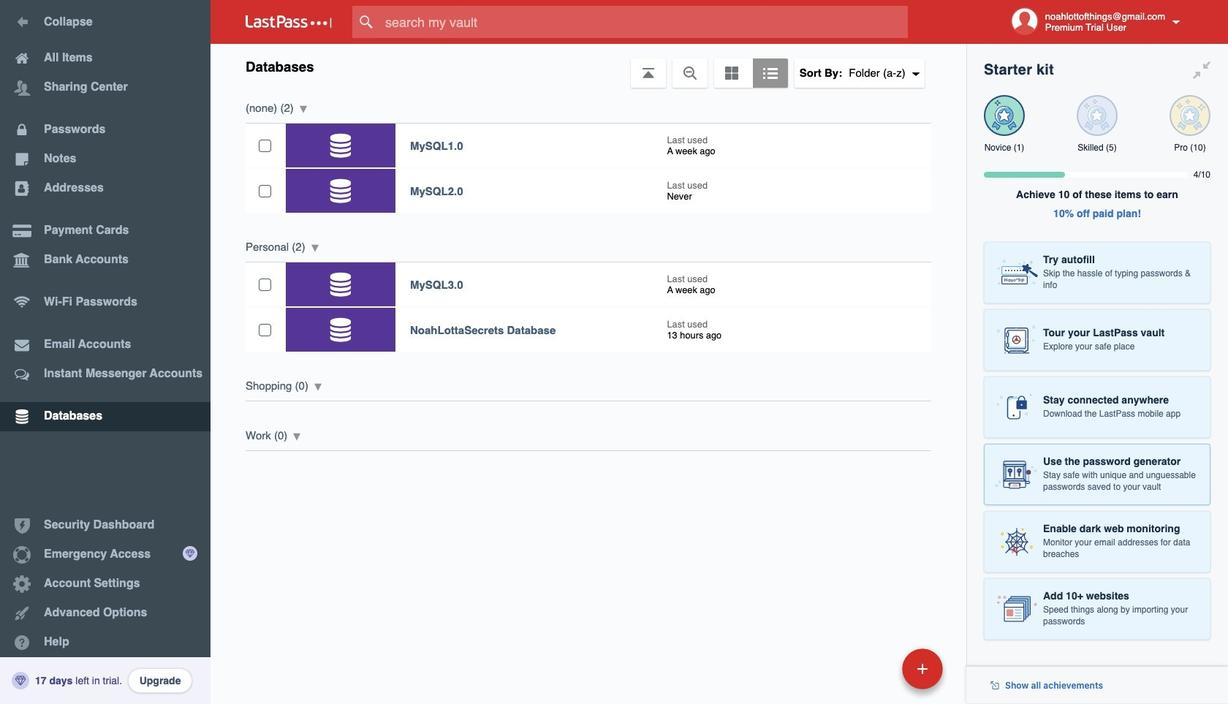 Task type: locate. For each thing, give the bounding box(es) containing it.
Search search field
[[352, 6, 936, 38]]

search my vault text field
[[352, 6, 936, 38]]

lastpass image
[[246, 15, 332, 29]]



Task type: describe. For each thing, give the bounding box(es) containing it.
new item navigation
[[802, 644, 952, 704]]

main navigation navigation
[[0, 0, 211, 704]]

new item element
[[802, 648, 948, 689]]

vault options navigation
[[211, 44, 966, 88]]



